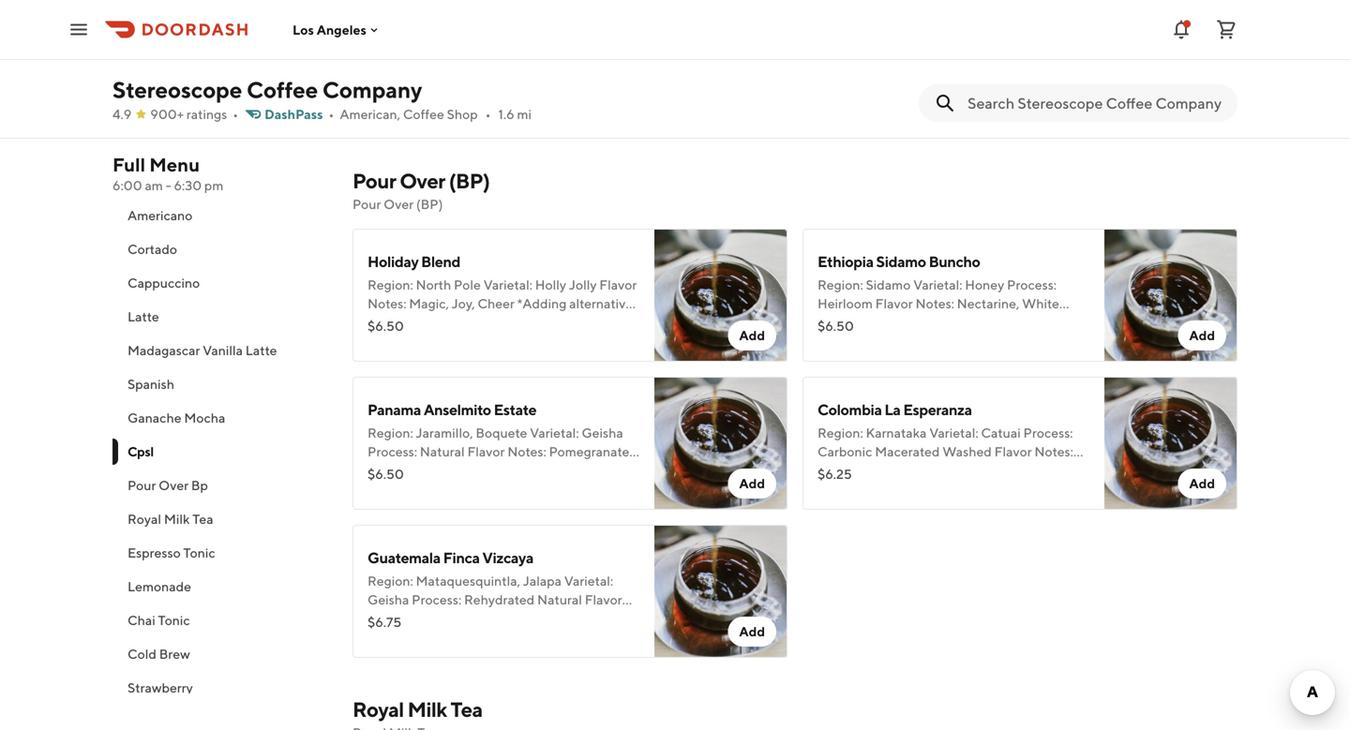 Task type: describe. For each thing, give the bounding box(es) containing it.
residuals. inside ethiopia sidamo buncho region: sidamo varietal: honey process: heirloom  flavor notes: nectarine, white peach, sparkling, ginger  *adding alternative milk may form residuals.
[[903, 333, 959, 349]]

chai
[[128, 613, 155, 628]]

royal milk tea inside button
[[128, 511, 213, 527]]

coffee for stereoscope
[[247, 76, 318, 103]]

macerated
[[875, 444, 940, 459]]

3 • from the left
[[485, 106, 491, 122]]

guatemala
[[368, 549, 440, 567]]

strawberry button
[[113, 671, 330, 705]]

passionfruit,
[[368, 463, 441, 478]]

dashpass
[[265, 106, 323, 122]]

latte inside button
[[245, 343, 277, 358]]

los
[[293, 22, 314, 37]]

lemonade
[[128, 579, 191, 594]]

seasonal inside medium cranberry pumpkin spice latte seasonal fall drink that has mixture of pumpkin and cranberry. $7.25
[[368, 45, 421, 60]]

region: for panama anselmito estate
[[368, 425, 413, 441]]

has inside medium cranberry pumpkin spice latte seasonal fall drink that has mixture of pumpkin and cranberry. $7.25
[[504, 45, 525, 60]]

1 vertical spatial milk
[[407, 698, 447, 722]]

chai tonic
[[128, 613, 190, 628]]

notes: inside ethiopia sidamo buncho region: sidamo varietal: honey process: heirloom  flavor notes: nectarine, white peach, sparkling, ginger  *adding alternative milk may form residuals.
[[915, 296, 954, 311]]

americano
[[128, 208, 193, 223]]

alternative inside the panama anselmito estate region: jaramillo, boquete varietal: geisha process: natural flavor notes: pomegranate, passionfruit, silky, pink grapefruit  *adding alternative milk may form residuals.
[[368, 481, 431, 497]]

900+
[[150, 106, 184, 122]]

latte
[[594, 20, 624, 38]]

madagascar vanilla latte button
[[113, 334, 330, 368]]

colombia la esperanza region: karnataka varietal: catuai process: carbonic macerated washed flavor notes: hibiscus, strawberry, silky, cranberry *adding alternative milk may form residuals.
[[818, 401, 1077, 497]]

2 • from the left
[[329, 106, 334, 122]]

magic,
[[409, 296, 449, 311]]

add button for anselmito
[[728, 469, 776, 499]]

washed
[[942, 444, 992, 459]]

cheer
[[478, 296, 515, 311]]

anselmito
[[424, 401, 491, 419]]

mocha
[[184, 410, 225, 426]]

notes: inside colombia la esperanza region: karnataka varietal: catuai process: carbonic macerated washed flavor notes: hibiscus, strawberry, silky, cranberry *adding alternative milk may form residuals.
[[1034, 444, 1073, 459]]

varietal: for holiday blend
[[483, 277, 533, 293]]

900+ ratings •
[[150, 106, 238, 122]]

hibiscus,
[[818, 463, 871, 478]]

medium cranberry pumpkin spice latte image
[[654, 0, 788, 129]]

mi
[[517, 106, 532, 122]]

estate
[[494, 401, 536, 419]]

alternative inside colombia la esperanza region: karnataka varietal: catuai process: carbonic macerated washed flavor notes: hibiscus, strawberry, silky, cranberry *adding alternative milk may form residuals.
[[870, 481, 933, 497]]

sparkling,
[[861, 315, 920, 330]]

notes: inside the panama anselmito estate region: jaramillo, boquete varietal: geisha process: natural flavor notes: pomegranate, passionfruit, silky, pink grapefruit  *adding alternative milk may form residuals.
[[507, 444, 546, 459]]

$6.50 for panama anselmito estate
[[368, 466, 404, 482]]

los angeles button
[[293, 22, 381, 37]]

north
[[416, 277, 451, 293]]

menu
[[149, 154, 200, 176]]

peach,
[[818, 315, 858, 330]]

cold
[[128, 646, 157, 662]]

pour over bp
[[128, 478, 208, 493]]

boquete
[[476, 425, 527, 441]]

process: for esperanza
[[1023, 425, 1073, 441]]

mixture inside seasonal fall drink that has mixture of pumpkin and cranberry.
[[977, 45, 1023, 60]]

ginger
[[922, 315, 964, 330]]

heirloom
[[818, 296, 873, 311]]

6:00
[[113, 178, 142, 193]]

$6.50 for ethiopia sidamo buncho
[[818, 318, 854, 334]]

add for la
[[1189, 476, 1215, 491]]

over for (bp)
[[400, 169, 445, 193]]

geisha
[[582, 425, 623, 441]]

process: inside the panama anselmito estate region: jaramillo, boquete varietal: geisha process: natural flavor notes: pomegranate, passionfruit, silky, pink grapefruit  *adding alternative milk may form residuals.
[[368, 444, 417, 459]]

milk inside holiday blend region: north pole varietal: holly jolly flavor notes: magic, joy, cheer   *adding alternative milk may form residuals.
[[368, 315, 392, 330]]

madagascar
[[128, 343, 200, 358]]

silky, inside the panama anselmito estate region: jaramillo, boquete varietal: geisha process: natural flavor notes: pomegranate, passionfruit, silky, pink grapefruit  *adding alternative milk may form residuals.
[[444, 463, 474, 478]]

pour for bp
[[128, 478, 156, 493]]

form inside colombia la esperanza region: karnataka varietal: catuai process: carbonic macerated washed flavor notes: hibiscus, strawberry, silky, cranberry *adding alternative milk may form residuals.
[[991, 481, 1019, 497]]

cappuccino button
[[113, 266, 330, 300]]

1.6
[[498, 106, 514, 122]]

cold brew button
[[113, 638, 330, 671]]

panama anselmito estate region: jaramillo, boquete varietal: geisha process: natural flavor notes: pomegranate, passionfruit, silky, pink grapefruit  *adding alternative milk may form residuals.
[[368, 401, 633, 497]]

pink
[[477, 463, 503, 478]]

company
[[322, 76, 422, 103]]

region: inside holiday blend region: north pole varietal: holly jolly flavor notes: magic, joy, cheer   *adding alternative milk may form residuals.
[[368, 277, 413, 293]]

of inside seasonal fall drink that has mixture of pumpkin and cranberry.
[[1026, 45, 1038, 60]]

alternative inside holiday blend region: north pole varietal: holly jolly flavor notes: magic, joy, cheer   *adding alternative milk may form residuals.
[[569, 296, 633, 311]]

am
[[145, 178, 163, 193]]

and inside seasonal fall drink that has mixture of pumpkin and cranberry.
[[873, 63, 895, 79]]

ethiopia sidamo buncho image
[[1104, 229, 1238, 362]]

buncho
[[929, 253, 980, 270]]

flavor inside the panama anselmito estate region: jaramillo, boquete varietal: geisha process: natural flavor notes: pomegranate, passionfruit, silky, pink grapefruit  *adding alternative milk may form residuals.
[[467, 444, 505, 459]]

Item Search search field
[[968, 93, 1223, 113]]

of inside medium cranberry pumpkin spice latte seasonal fall drink that has mixture of pumpkin and cranberry. $7.25
[[576, 45, 588, 60]]

blend
[[421, 253, 460, 270]]

holiday
[[368, 253, 418, 270]]

-
[[166, 178, 171, 193]]

brew
[[159, 646, 190, 662]]

royal milk tea button
[[113, 503, 330, 536]]

region: for ethiopia sidamo buncho
[[818, 277, 863, 293]]

natural
[[420, 444, 465, 459]]

strawberry,
[[874, 463, 942, 478]]

spice
[[557, 20, 591, 38]]

seasonal inside seasonal fall drink that has mixture of pumpkin and cranberry.
[[818, 45, 871, 60]]

ethiopia
[[818, 253, 874, 270]]

spanish
[[128, 376, 174, 392]]

pour for (bp)
[[353, 169, 396, 193]]

honey
[[965, 277, 1004, 293]]

pm
[[204, 178, 223, 193]]

nectarine,
[[957, 296, 1019, 311]]

pour over (bp) pour over (bp)
[[353, 169, 490, 212]]

ratings
[[186, 106, 227, 122]]

esperanza
[[903, 401, 972, 419]]

joy,
[[452, 296, 475, 311]]

cranberry inside medium cranberry pumpkin spice latte seasonal fall drink that has mixture of pumpkin and cranberry. $7.25
[[426, 20, 492, 38]]

varietal: inside the panama anselmito estate region: jaramillo, boquete varietal: geisha process: natural flavor notes: pomegranate, passionfruit, silky, pink grapefruit  *adding alternative milk may form residuals.
[[530, 425, 579, 441]]

may inside ethiopia sidamo buncho region: sidamo varietal: honey process: heirloom  flavor notes: nectarine, white peach, sparkling, ginger  *adding alternative milk may form residuals.
[[845, 333, 870, 349]]

alternative inside ethiopia sidamo buncho region: sidamo varietal: honey process: heirloom  flavor notes: nectarine, white peach, sparkling, ginger  *adding alternative milk may form residuals.
[[1018, 315, 1082, 330]]

and inside medium cranberry pumpkin spice latte seasonal fall drink that has mixture of pumpkin and cranberry. $7.25
[[423, 63, 445, 79]]

6:30
[[174, 178, 202, 193]]

has inside seasonal fall drink that has mixture of pumpkin and cranberry.
[[954, 45, 975, 60]]

add for blend
[[739, 328, 765, 343]]

strawberry
[[128, 680, 193, 696]]

latte inside button
[[128, 309, 159, 324]]

drink inside medium cranberry pumpkin spice latte seasonal fall drink that has mixture of pumpkin and cranberry. $7.25
[[444, 45, 475, 60]]

latte button
[[113, 300, 330, 334]]

carbonic
[[818, 444, 872, 459]]

$6.50 for holiday blend
[[368, 318, 404, 334]]

0 items, open order cart image
[[1215, 18, 1238, 41]]

espresso tonic
[[128, 545, 215, 561]]

american,
[[340, 106, 400, 122]]

fall inside medium cranberry pumpkin spice latte seasonal fall drink that has mixture of pumpkin and cranberry. $7.25
[[423, 45, 442, 60]]

form inside holiday blend region: north pole varietal: holly jolly flavor notes: magic, joy, cheer   *adding alternative milk may form residuals.
[[423, 315, 451, 330]]

$7.25
[[368, 86, 400, 101]]

full menu 6:00 am - 6:30 pm
[[113, 154, 223, 193]]

milk inside ethiopia sidamo buncho region: sidamo varietal: honey process: heirloom  flavor notes: nectarine, white peach, sparkling, ginger  *adding alternative milk may form residuals.
[[818, 333, 842, 349]]

1 horizontal spatial tea
[[451, 698, 483, 722]]



Task type: locate. For each thing, give the bounding box(es) containing it.
region: inside the panama anselmito estate region: jaramillo, boquete varietal: geisha process: natural flavor notes: pomegranate, passionfruit, silky, pink grapefruit  *adding alternative milk may form residuals.
[[368, 425, 413, 441]]

large cranberry pumpkin spice latte image
[[1104, 0, 1238, 129]]

0 vertical spatial milk
[[164, 511, 190, 527]]

silky, down natural
[[444, 463, 474, 478]]

1 vertical spatial royal
[[353, 698, 404, 722]]

cold brew
[[128, 646, 190, 662]]

0 horizontal spatial royal
[[128, 511, 161, 527]]

panama
[[368, 401, 421, 419]]

0 vertical spatial coffee
[[247, 76, 318, 103]]

over left bp
[[159, 478, 189, 493]]

la
[[884, 401, 901, 419]]

tonic right chai
[[158, 613, 190, 628]]

varietal: inside colombia la esperanza region: karnataka varietal: catuai process: carbonic macerated washed flavor notes: hibiscus, strawberry, silky, cranberry *adding alternative milk may form residuals.
[[929, 425, 978, 441]]

vanilla
[[203, 343, 243, 358]]

0 vertical spatial tea
[[192, 511, 213, 527]]

1 that from the left
[[477, 45, 502, 60]]

0 horizontal spatial has
[[504, 45, 525, 60]]

milk down natural
[[434, 481, 459, 497]]

0 horizontal spatial milk
[[164, 511, 190, 527]]

region: for colombia la esperanza
[[818, 425, 863, 441]]

1 vertical spatial (bp)
[[416, 196, 443, 212]]

cranberry inside colombia la esperanza region: karnataka varietal: catuai process: carbonic macerated washed flavor notes: hibiscus, strawberry, silky, cranberry *adding alternative milk may form residuals.
[[977, 463, 1038, 478]]

alternative down jolly
[[569, 296, 633, 311]]

pour inside button
[[128, 478, 156, 493]]

process: for buncho
[[1007, 277, 1057, 293]]

1 horizontal spatial •
[[329, 106, 334, 122]]

• right dashpass
[[329, 106, 334, 122]]

2 vertical spatial pour
[[128, 478, 156, 493]]

1 horizontal spatial royal
[[353, 698, 404, 722]]

0 horizontal spatial •
[[233, 106, 238, 122]]

varietal: inside holiday blend region: north pole varietal: holly jolly flavor notes: magic, joy, cheer   *adding alternative milk may form residuals.
[[483, 277, 533, 293]]

flavor up sparkling,
[[875, 296, 913, 311]]

0 horizontal spatial coffee
[[247, 76, 318, 103]]

(bp) down shop
[[449, 169, 490, 193]]

stereoscope
[[113, 76, 242, 103]]

1 horizontal spatial milk
[[407, 698, 447, 722]]

2 that from the left
[[927, 45, 952, 60]]

tonic for chai tonic
[[158, 613, 190, 628]]

1 vertical spatial pour
[[353, 196, 381, 212]]

2 vertical spatial process:
[[368, 444, 417, 459]]

1 vertical spatial latte
[[245, 343, 277, 358]]

$6.50 down heirloom
[[818, 318, 854, 334]]

drink
[[444, 45, 475, 60], [894, 45, 925, 60]]

cappuccino
[[128, 275, 200, 291]]

0 vertical spatial (bp)
[[449, 169, 490, 193]]

residuals. inside colombia la esperanza region: karnataka varietal: catuai process: carbonic macerated washed flavor notes: hibiscus, strawberry, silky, cranberry *adding alternative milk may form residuals.
[[1022, 481, 1077, 497]]

region: inside colombia la esperanza region: karnataka varietal: catuai process: carbonic macerated washed flavor notes: hibiscus, strawberry, silky, cranberry *adding alternative milk may form residuals.
[[818, 425, 863, 441]]

silky, inside colombia la esperanza region: karnataka varietal: catuai process: carbonic macerated washed flavor notes: hibiscus, strawberry, silky, cranberry *adding alternative milk may form residuals.
[[944, 463, 975, 478]]

espresso tonic button
[[113, 536, 330, 570]]

cranberry
[[426, 20, 492, 38], [977, 463, 1038, 478]]

$6.50 down holiday
[[368, 318, 404, 334]]

mixture
[[527, 45, 573, 60], [977, 45, 1023, 60]]

• left 1.6 at top
[[485, 106, 491, 122]]

process: inside colombia la esperanza region: karnataka varietal: catuai process: carbonic macerated washed flavor notes: hibiscus, strawberry, silky, cranberry *adding alternative milk may form residuals.
[[1023, 425, 1073, 441]]

varietal: up washed
[[929, 425, 978, 441]]

notification bell image
[[1170, 18, 1193, 41]]

lemonade button
[[113, 570, 330, 604]]

0 horizontal spatial seasonal
[[368, 45, 421, 60]]

flavor down the "catuai"
[[994, 444, 1032, 459]]

*adding inside holiday blend region: north pole varietal: holly jolly flavor notes: magic, joy, cheer   *adding alternative milk may form residuals.
[[517, 296, 567, 311]]

may down peach,
[[845, 333, 870, 349]]

1 vertical spatial over
[[384, 196, 414, 212]]

bp
[[191, 478, 208, 493]]

1 horizontal spatial (bp)
[[449, 169, 490, 193]]

• right ratings
[[233, 106, 238, 122]]

sidamo left the buncho
[[876, 253, 926, 270]]

1 vertical spatial tonic
[[158, 613, 190, 628]]

0 horizontal spatial fall
[[423, 45, 442, 60]]

residuals. inside the panama anselmito estate region: jaramillo, boquete varietal: geisha process: natural flavor notes: pomegranate, passionfruit, silky, pink grapefruit  *adding alternative milk may form residuals.
[[520, 481, 575, 497]]

*adding
[[517, 296, 567, 311], [966, 315, 1016, 330], [571, 463, 620, 478], [818, 481, 867, 497]]

0 horizontal spatial silky,
[[444, 463, 474, 478]]

may down washed
[[963, 481, 988, 497]]

ganache
[[128, 410, 181, 426]]

0 horizontal spatial tea
[[192, 511, 213, 527]]

1 • from the left
[[233, 106, 238, 122]]

tea
[[192, 511, 213, 527], [451, 698, 483, 722]]

varietal: up 'pomegranate,'
[[530, 425, 579, 441]]

milk down peach,
[[818, 333, 842, 349]]

fall inside seasonal fall drink that has mixture of pumpkin and cranberry.
[[873, 45, 892, 60]]

0 horizontal spatial and
[[423, 63, 445, 79]]

milk down washed
[[936, 481, 961, 497]]

chai tonic button
[[113, 604, 330, 638]]

milk inside the panama anselmito estate region: jaramillo, boquete varietal: geisha process: natural flavor notes: pomegranate, passionfruit, silky, pink grapefruit  *adding alternative milk may form residuals.
[[434, 481, 459, 497]]

1 horizontal spatial royal milk tea
[[353, 698, 483, 722]]

1 horizontal spatial cranberry.
[[898, 63, 957, 79]]

colombia la esperanza image
[[1104, 377, 1238, 510]]

of
[[576, 45, 588, 60], [1026, 45, 1038, 60]]

royal milk tea
[[128, 511, 213, 527], [353, 698, 483, 722]]

1 vertical spatial tea
[[451, 698, 483, 722]]

1 horizontal spatial mixture
[[977, 45, 1023, 60]]

1 of from the left
[[576, 45, 588, 60]]

royal inside button
[[128, 511, 161, 527]]

•
[[233, 106, 238, 122], [329, 106, 334, 122], [485, 106, 491, 122]]

cortado button
[[113, 233, 330, 266]]

tea inside button
[[192, 511, 213, 527]]

over down the american, coffee shop • 1.6 mi
[[400, 169, 445, 193]]

2 silky, from the left
[[944, 463, 975, 478]]

milk
[[368, 315, 392, 330], [818, 333, 842, 349], [434, 481, 459, 497], [936, 481, 961, 497]]

grapefruit
[[506, 463, 568, 478]]

*adding down hibiscus,
[[818, 481, 867, 497]]

mixture inside medium cranberry pumpkin spice latte seasonal fall drink that has mixture of pumpkin and cranberry. $7.25
[[527, 45, 573, 60]]

of down spice
[[576, 45, 588, 60]]

*adding down nectarine,
[[966, 315, 1016, 330]]

0 horizontal spatial drink
[[444, 45, 475, 60]]

latte right 'vanilla'
[[245, 343, 277, 358]]

form down magic,
[[423, 315, 451, 330]]

varietal: down the buncho
[[913, 277, 962, 293]]

catuai
[[981, 425, 1021, 441]]

over for bp
[[159, 478, 189, 493]]

2 horizontal spatial •
[[485, 106, 491, 122]]

1 horizontal spatial silky,
[[944, 463, 975, 478]]

1 vertical spatial sidamo
[[866, 277, 911, 293]]

notes: right washed
[[1034, 444, 1073, 459]]

holiday blend region: north pole varietal: holly jolly flavor notes: magic, joy, cheer   *adding alternative milk may form residuals.
[[368, 253, 637, 330]]

over
[[400, 169, 445, 193], [384, 196, 414, 212], [159, 478, 189, 493]]

alternative down white
[[1018, 315, 1082, 330]]

1 horizontal spatial latte
[[245, 343, 277, 358]]

coffee for american,
[[403, 106, 444, 122]]

form inside the panama anselmito estate region: jaramillo, boquete varietal: geisha process: natural flavor notes: pomegranate, passionfruit, silky, pink grapefruit  *adding alternative milk may form residuals.
[[489, 481, 517, 497]]

2 of from the left
[[1026, 45, 1038, 60]]

1 cranberry. from the left
[[448, 63, 507, 79]]

$6.50
[[368, 318, 404, 334], [818, 318, 854, 334], [368, 466, 404, 482]]

1 vertical spatial coffee
[[403, 106, 444, 122]]

panama anselmito estate image
[[654, 377, 788, 510]]

cranberry. inside medium cranberry pumpkin spice latte seasonal fall drink that has mixture of pumpkin and cranberry. $7.25
[[448, 63, 507, 79]]

2 drink from the left
[[894, 45, 925, 60]]

silky,
[[444, 463, 474, 478], [944, 463, 975, 478]]

add for anselmito
[[739, 476, 765, 491]]

cranberry.
[[448, 63, 507, 79], [898, 63, 957, 79]]

1 vertical spatial process:
[[1023, 425, 1073, 441]]

espresso
[[128, 545, 181, 561]]

over inside the pour over bp button
[[159, 478, 189, 493]]

drink inside seasonal fall drink that has mixture of pumpkin and cranberry.
[[894, 45, 925, 60]]

may inside the panama anselmito estate region: jaramillo, boquete varietal: geisha process: natural flavor notes: pomegranate, passionfruit, silky, pink grapefruit  *adding alternative milk may form residuals.
[[461, 481, 486, 497]]

residuals. inside holiday blend region: north pole varietal: holly jolly flavor notes: magic, joy, cheer   *adding alternative milk may form residuals.
[[453, 315, 509, 330]]

1 horizontal spatial and
[[873, 63, 895, 79]]

milk inside button
[[164, 511, 190, 527]]

add button
[[1178, 88, 1226, 118], [728, 321, 776, 351], [1178, 321, 1226, 351], [728, 469, 776, 499], [1178, 469, 1226, 499], [728, 617, 776, 647]]

*adding inside the panama anselmito estate region: jaramillo, boquete varietal: geisha process: natural flavor notes: pomegranate, passionfruit, silky, pink grapefruit  *adding alternative milk may form residuals.
[[571, 463, 620, 478]]

cranberry right medium
[[426, 20, 492, 38]]

1 horizontal spatial seasonal
[[818, 45, 871, 60]]

flavor
[[599, 277, 637, 293], [875, 296, 913, 311], [467, 444, 505, 459], [994, 444, 1032, 459]]

1 has from the left
[[504, 45, 525, 60]]

process: up passionfruit,
[[368, 444, 417, 459]]

cranberry. inside seasonal fall drink that has mixture of pumpkin and cranberry.
[[898, 63, 957, 79]]

of up item search search field
[[1026, 45, 1038, 60]]

madagascar vanilla latte
[[128, 343, 277, 358]]

2 vertical spatial over
[[159, 478, 189, 493]]

ethiopia sidamo buncho region: sidamo varietal: honey process: heirloom  flavor notes: nectarine, white peach, sparkling, ginger  *adding alternative milk may form residuals.
[[818, 253, 1082, 349]]

notes: inside holiday blend region: north pole varietal: holly jolly flavor notes: magic, joy, cheer   *adding alternative milk may form residuals.
[[368, 296, 406, 311]]

alternative down passionfruit,
[[368, 481, 431, 497]]

0 vertical spatial royal milk tea
[[128, 511, 213, 527]]

2 cranberry. from the left
[[898, 63, 957, 79]]

*adding down 'pomegranate,'
[[571, 463, 620, 478]]

process:
[[1007, 277, 1057, 293], [1023, 425, 1073, 441], [368, 444, 417, 459]]

varietal: for colombia la esperanza
[[929, 425, 978, 441]]

region:
[[368, 277, 413, 293], [818, 277, 863, 293], [368, 425, 413, 441], [818, 425, 863, 441]]

form down washed
[[991, 481, 1019, 497]]

1 and from the left
[[423, 63, 445, 79]]

0 horizontal spatial of
[[576, 45, 588, 60]]

royal milk tea up espresso tonic in the left bottom of the page
[[128, 511, 213, 527]]

flavor inside colombia la esperanza region: karnataka varietal: catuai process: carbonic macerated washed flavor notes: hibiscus, strawberry, silky, cranberry *adding alternative milk may form residuals.
[[994, 444, 1032, 459]]

americano button
[[113, 199, 330, 233]]

dashpass •
[[265, 106, 334, 122]]

process: inside ethiopia sidamo buncho region: sidamo varietal: honey process: heirloom  flavor notes: nectarine, white peach, sparkling, ginger  *adding alternative milk may form residuals.
[[1007, 277, 1057, 293]]

varietal: inside ethiopia sidamo buncho region: sidamo varietal: honey process: heirloom  flavor notes: nectarine, white peach, sparkling, ginger  *adding alternative milk may form residuals.
[[913, 277, 962, 293]]

that inside seasonal fall drink that has mixture of pumpkin and cranberry.
[[927, 45, 952, 60]]

2 horizontal spatial pumpkin
[[818, 63, 870, 79]]

royal
[[128, 511, 161, 527], [353, 698, 404, 722]]

tonic down royal milk tea button on the left bottom of the page
[[183, 545, 215, 561]]

finca
[[443, 549, 480, 567]]

region: up carbonic
[[818, 425, 863, 441]]

los angeles
[[293, 22, 366, 37]]

region: inside ethiopia sidamo buncho region: sidamo varietal: honey process: heirloom  flavor notes: nectarine, white peach, sparkling, ginger  *adding alternative milk may form residuals.
[[818, 277, 863, 293]]

2 fall from the left
[[873, 45, 892, 60]]

$6.50 down panama
[[368, 466, 404, 482]]

may down pink
[[461, 481, 486, 497]]

coffee left shop
[[403, 106, 444, 122]]

form down sparkling,
[[873, 333, 901, 349]]

flavor up pink
[[467, 444, 505, 459]]

0 vertical spatial cranberry
[[426, 20, 492, 38]]

has
[[504, 45, 525, 60], [954, 45, 975, 60]]

1 mixture from the left
[[527, 45, 573, 60]]

milk down holiday
[[368, 315, 392, 330]]

milk
[[164, 511, 190, 527], [407, 698, 447, 722]]

medium cranberry pumpkin spice latte seasonal fall drink that has mixture of pumpkin and cranberry. $7.25
[[368, 20, 624, 101]]

pole
[[454, 277, 481, 293]]

region: up heirloom
[[818, 277, 863, 293]]

1 vertical spatial royal milk tea
[[353, 698, 483, 722]]

0 vertical spatial sidamo
[[876, 253, 926, 270]]

1 fall from the left
[[423, 45, 442, 60]]

1 horizontal spatial coffee
[[403, 106, 444, 122]]

flavor right jolly
[[599, 277, 637, 293]]

cpsl
[[128, 444, 154, 459]]

pour down cpsl
[[128, 478, 156, 493]]

0 vertical spatial process:
[[1007, 277, 1057, 293]]

1 silky, from the left
[[444, 463, 474, 478]]

karnataka
[[866, 425, 927, 441]]

1 horizontal spatial pumpkin
[[495, 20, 554, 38]]

varietal: for ethiopia sidamo buncho
[[913, 277, 962, 293]]

0 vertical spatial latte
[[128, 309, 159, 324]]

white
[[1022, 296, 1059, 311]]

add button for sidamo
[[1178, 321, 1226, 351]]

form down pink
[[489, 481, 517, 497]]

pomegranate,
[[549, 444, 633, 459]]

may inside holiday blend region: north pole varietal: holly jolly flavor notes: magic, joy, cheer   *adding alternative milk may form residuals.
[[395, 315, 420, 330]]

1 horizontal spatial drink
[[894, 45, 925, 60]]

royal down $6.75
[[353, 698, 404, 722]]

and
[[423, 63, 445, 79], [873, 63, 895, 79]]

notes:
[[368, 296, 406, 311], [915, 296, 954, 311], [507, 444, 546, 459], [1034, 444, 1073, 459]]

latte down the cappuccino
[[128, 309, 159, 324]]

1 horizontal spatial of
[[1026, 45, 1038, 60]]

pour up holiday
[[353, 196, 381, 212]]

coffee up dashpass
[[247, 76, 318, 103]]

notes: up grapefruit
[[507, 444, 546, 459]]

sidamo up sparkling,
[[866, 277, 911, 293]]

stereoscope coffee company
[[113, 76, 422, 103]]

0 vertical spatial royal
[[128, 511, 161, 527]]

flavor inside holiday blend region: north pole varietal: holly jolly flavor notes: magic, joy, cheer   *adding alternative milk may form residuals.
[[599, 277, 637, 293]]

vizcaya
[[482, 549, 533, 567]]

0 horizontal spatial cranberry.
[[448, 63, 507, 79]]

notes: up the ginger
[[915, 296, 954, 311]]

pumpkin
[[495, 20, 554, 38], [368, 63, 420, 79], [818, 63, 870, 79]]

2 mixture from the left
[[977, 45, 1023, 60]]

may inside colombia la esperanza region: karnataka varietal: catuai process: carbonic macerated washed flavor notes: hibiscus, strawberry, silky, cranberry *adding alternative milk may form residuals.
[[963, 481, 988, 497]]

0 vertical spatial over
[[400, 169, 445, 193]]

seasonal fall drink that has mixture of pumpkin and cranberry.
[[818, 45, 1038, 79]]

0 horizontal spatial mixture
[[527, 45, 573, 60]]

$6.75
[[368, 615, 401, 630]]

1 drink from the left
[[444, 45, 475, 60]]

0 vertical spatial pour
[[353, 169, 396, 193]]

0 horizontal spatial (bp)
[[416, 196, 443, 212]]

royal milk tea down $6.75
[[353, 698, 483, 722]]

guatemala finca vizcaya
[[368, 549, 533, 567]]

add button for blend
[[728, 321, 776, 351]]

open menu image
[[68, 18, 90, 41]]

ganache mocha button
[[113, 401, 330, 435]]

pumpkin inside seasonal fall drink that has mixture of pumpkin and cranberry.
[[818, 63, 870, 79]]

add button for la
[[1178, 469, 1226, 499]]

1 horizontal spatial fall
[[873, 45, 892, 60]]

holly
[[535, 277, 566, 293]]

jolly
[[569, 277, 597, 293]]

tonic
[[183, 545, 215, 561], [158, 613, 190, 628]]

1 seasonal from the left
[[368, 45, 421, 60]]

seasonal
[[368, 45, 421, 60], [818, 45, 871, 60]]

over up holiday
[[384, 196, 414, 212]]

guatemala finca vizcaya image
[[654, 525, 788, 658]]

add for sidamo
[[1189, 328, 1215, 343]]

1 horizontal spatial has
[[954, 45, 975, 60]]

0 horizontal spatial that
[[477, 45, 502, 60]]

varietal: up cheer
[[483, 277, 533, 293]]

notes: left magic,
[[368, 296, 406, 311]]

2 has from the left
[[954, 45, 975, 60]]

0 horizontal spatial royal milk tea
[[128, 511, 213, 527]]

latte
[[128, 309, 159, 324], [245, 343, 277, 358]]

silky, down washed
[[944, 463, 975, 478]]

0 horizontal spatial latte
[[128, 309, 159, 324]]

medium
[[368, 20, 423, 38]]

1 horizontal spatial that
[[927, 45, 952, 60]]

pour down american,
[[353, 169, 396, 193]]

ganache mocha
[[128, 410, 225, 426]]

milk inside colombia la esperanza region: karnataka varietal: catuai process: carbonic macerated washed flavor notes: hibiscus, strawberry, silky, cranberry *adding alternative milk may form residuals.
[[936, 481, 961, 497]]

form inside ethiopia sidamo buncho region: sidamo varietal: honey process: heirloom  flavor notes: nectarine, white peach, sparkling, ginger  *adding alternative milk may form residuals.
[[873, 333, 901, 349]]

may down magic,
[[395, 315, 420, 330]]

1 vertical spatial cranberry
[[977, 463, 1038, 478]]

2 and from the left
[[873, 63, 895, 79]]

2 seasonal from the left
[[818, 45, 871, 60]]

1 horizontal spatial cranberry
[[977, 463, 1038, 478]]

process: up white
[[1007, 277, 1057, 293]]

0 horizontal spatial cranberry
[[426, 20, 492, 38]]

colombia
[[818, 401, 882, 419]]

royal up espresso
[[128, 511, 161, 527]]

(bp) up blend
[[416, 196, 443, 212]]

*adding inside ethiopia sidamo buncho region: sidamo varietal: honey process: heirloom  flavor notes: nectarine, white peach, sparkling, ginger  *adding alternative milk may form residuals.
[[966, 315, 1016, 330]]

process: right the "catuai"
[[1023, 425, 1073, 441]]

region: down panama
[[368, 425, 413, 441]]

*adding inside colombia la esperanza region: karnataka varietal: catuai process: carbonic macerated washed flavor notes: hibiscus, strawberry, silky, cranberry *adding alternative milk may form residuals.
[[818, 481, 867, 497]]

tonic for espresso tonic
[[183, 545, 215, 561]]

cranberry down the "catuai"
[[977, 463, 1038, 478]]

form
[[423, 315, 451, 330], [873, 333, 901, 349], [489, 481, 517, 497], [991, 481, 1019, 497]]

that inside medium cranberry pumpkin spice latte seasonal fall drink that has mixture of pumpkin and cranberry. $7.25
[[477, 45, 502, 60]]

spanish button
[[113, 368, 330, 401]]

*adding down holly at top left
[[517, 296, 567, 311]]

alternative down strawberry,
[[870, 481, 933, 497]]

coffee
[[247, 76, 318, 103], [403, 106, 444, 122]]

holiday blend image
[[654, 229, 788, 362]]

flavor inside ethiopia sidamo buncho region: sidamo varietal: honey process: heirloom  flavor notes: nectarine, white peach, sparkling, ginger  *adding alternative milk may form residuals.
[[875, 296, 913, 311]]

fall
[[423, 45, 442, 60], [873, 45, 892, 60]]

$6.25
[[818, 466, 852, 482]]

0 vertical spatial tonic
[[183, 545, 215, 561]]

4.9
[[113, 106, 132, 122]]

0 horizontal spatial pumpkin
[[368, 63, 420, 79]]

american, coffee shop • 1.6 mi
[[340, 106, 532, 122]]

region: down holiday
[[368, 277, 413, 293]]



Task type: vqa. For each thing, say whether or not it's contained in the screenshot.
leftmost TEA
yes



